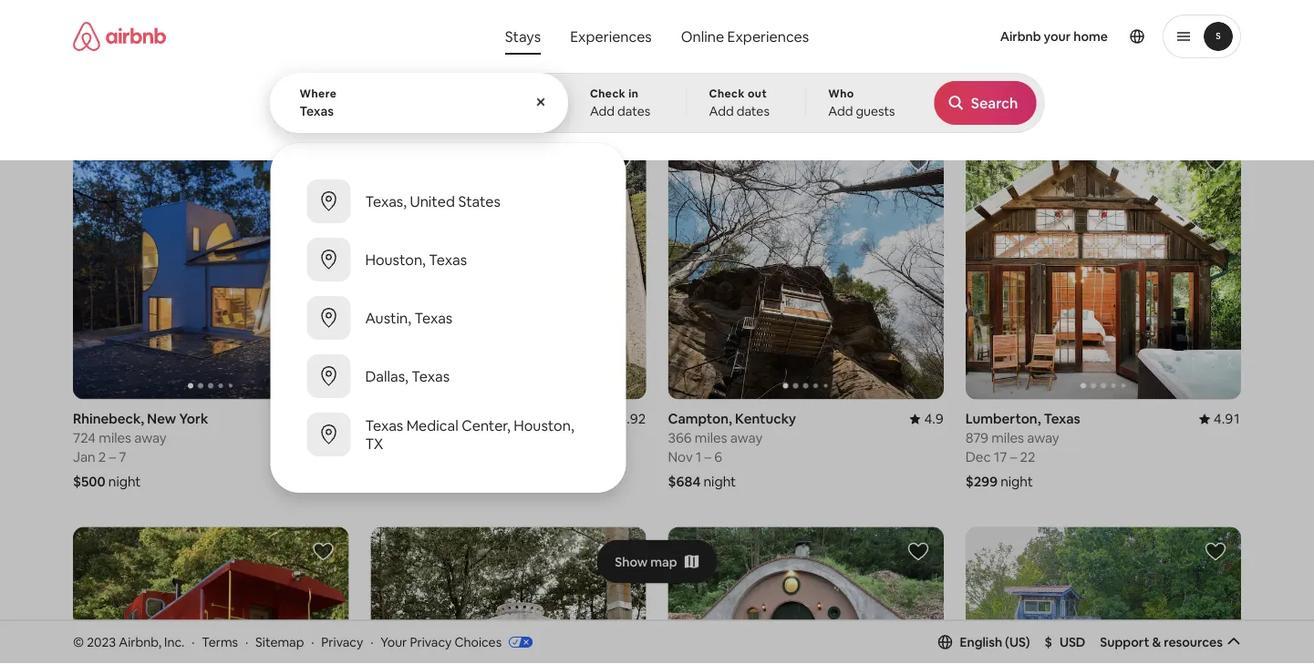 Task type: vqa. For each thing, say whether or not it's contained in the screenshot.
leftmost "program"
no



Task type: describe. For each thing, give the bounding box(es) containing it.
– inside 'stege, denmark 4,281 miles away jan 14 – 19'
[[115, 59, 122, 77]]

texas, united states
[[365, 192, 501, 211]]

home
[[1074, 28, 1108, 45]]

2 inside rhinebeck, new york 724 miles away jan 2 – 7 $500 night
[[98, 449, 106, 466]]

texas for houston, texas
[[429, 250, 467, 269]]

3 · from the left
[[311, 634, 314, 651]]

879
[[966, 429, 989, 447]]

medical
[[407, 416, 458, 435]]

night inside rhinebeck, new york 724 miles away jan 2 – 7 $500 night
[[108, 473, 141, 491]]

miles for springfield, missouri 431 miles away nov 1 – 6
[[395, 429, 427, 447]]

4.98 out of 5 average rating image
[[1199, 21, 1241, 38]]

add for check in add dates
[[590, 103, 615, 119]]

texas medical center, houston, tx
[[365, 416, 574, 453]]

miles for lumberton, texas 879 miles away dec 17 – 22 $299 night
[[992, 429, 1024, 447]]

4.91 for lumberton, texas 879 miles away dec 17 – 22 $299 night
[[1214, 410, 1241, 428]]

english
[[960, 635, 1002, 651]]

away inside rhinebeck, new york 724 miles away jan 2 – 7 $500 night
[[134, 429, 167, 447]]

springfield,
[[371, 410, 444, 428]]

show
[[615, 554, 648, 571]]

4.93
[[619, 21, 646, 38]]

tiny homes
[[645, 117, 704, 131]]

ponta delgada, portugal
[[371, 21, 526, 38]]

$ usd
[[1045, 635, 1086, 651]]

resources
[[1164, 635, 1223, 651]]

jan for jan 14 – 19
[[73, 59, 95, 77]]

4.93 out of 5 average rating image
[[604, 21, 646, 38]]

airbnb
[[1000, 28, 1041, 45]]

add to wishlist: lumberton, texas image
[[1205, 152, 1227, 173]]

online experiences
[[681, 27, 809, 46]]

english (us)
[[960, 635, 1030, 651]]

17
[[994, 449, 1007, 466]]

(us)
[[1005, 635, 1030, 651]]

miles for campton, kentucky 366 miles away nov 1 – 6 $684 night
[[695, 429, 727, 447]]

airbnb your home
[[1000, 28, 1108, 45]]

texas,
[[365, 192, 407, 211]]

13
[[714, 59, 728, 77]]

4.9
[[924, 410, 944, 428]]

inc.
[[164, 634, 185, 651]]

texas for austin, texas
[[414, 309, 453, 327]]

airbnb,
[[119, 634, 161, 651]]

what can we help you find? tab list
[[491, 18, 666, 55]]

mar 2 – 7
[[371, 59, 425, 77]]

homes
[[669, 117, 704, 131]]

show map
[[615, 554, 677, 571]]

2023
[[87, 634, 116, 651]]

– inside pelkosenniemi, finland 4,184 miles away jan 8 – 13 $159 night
[[704, 59, 711, 77]]

away inside "lac-beauport, canada 893 miles away may 7 – 12 $292 night"
[[1028, 40, 1060, 58]]

night for pelkosenniemi, finland 4,184 miles away jan 8 – 13 $159 night
[[701, 84, 733, 101]]

$299
[[966, 473, 998, 491]]

4.9 out of 5 average rating image
[[910, 410, 944, 428]]

$684
[[668, 473, 701, 491]]

miles for pelkosenniemi, finland 4,184 miles away jan 8 – 13 $159 night
[[703, 40, 736, 58]]

1 for 366
[[696, 449, 702, 466]]

airbnb your home link
[[989, 17, 1119, 56]]

night for lumberton, texas 879 miles away dec 17 – 22 $299 night
[[1001, 473, 1033, 491]]

check for check out add dates
[[709, 87, 745, 101]]

lumberton,
[[966, 410, 1041, 428]]

– inside rhinebeck, new york 724 miles away jan 2 – 7 $500 night
[[109, 449, 116, 466]]

add to wishlist: springfield, missouri image
[[610, 152, 632, 173]]

rhinebeck,
[[73, 410, 144, 428]]

– right mar
[[408, 59, 415, 77]]

4.92 out of 5 average rating image
[[604, 410, 646, 428]]

stege, denmark 4,281 miles away jan 14 – 19
[[73, 21, 177, 77]]

dates for check out add dates
[[737, 103, 770, 119]]

lumberton, texas 879 miles away dec 17 – 22 $299 night
[[966, 410, 1081, 491]]

map
[[651, 554, 677, 571]]

sitemap
[[255, 634, 304, 651]]

houston, texas option
[[270, 231, 626, 289]]

lac-beauport, canada 893 miles away may 7 – 12 $292 night
[[966, 21, 1110, 101]]

texas inside texas medical center, houston, tx
[[365, 416, 403, 435]]

$159
[[668, 84, 698, 101]]

austin,
[[365, 309, 411, 327]]

add inside who add guests
[[828, 103, 853, 119]]

houston, inside texas medical center, houston, tx
[[514, 416, 574, 435]]

canada
[[1060, 21, 1110, 38]]

check out add dates
[[709, 87, 770, 119]]

away for campton, kentucky 366 miles away nov 1 – 6 $684 night
[[730, 429, 763, 447]]

– inside lumberton, texas 879 miles away dec 17 – 22 $299 night
[[1010, 449, 1017, 466]]

stays
[[505, 27, 541, 46]]

guests
[[856, 103, 895, 119]]

texas medical center, houston, tx option
[[270, 406, 626, 464]]

search suggestions list box
[[270, 158, 626, 479]]

$
[[1045, 635, 1052, 651]]

©
[[73, 634, 84, 651]]

Where field
[[300, 103, 538, 119]]

nov for 431
[[371, 449, 395, 466]]

add to wishlist: broadway, virginia image
[[907, 541, 929, 563]]

pelkosenniemi, finland 4,184 miles away jan 8 – 13 $159 night
[[668, 21, 813, 101]]

beauport,
[[993, 21, 1057, 38]]

center,
[[462, 416, 511, 435]]

may
[[966, 59, 991, 77]]

states
[[458, 192, 501, 211]]

4,281
[[73, 40, 105, 58]]

19
[[125, 59, 138, 77]]

springfield, missouri 431 miles away nov 1 – 6
[[371, 410, 500, 466]]

experiences button
[[556, 18, 666, 55]]

who add guests
[[828, 87, 895, 119]]

tiny
[[645, 117, 667, 131]]

omg!
[[576, 117, 605, 131]]

where
[[300, 87, 337, 101]]

privacy link
[[321, 634, 363, 651]]

your
[[381, 634, 407, 651]]

miles inside rhinebeck, new york 724 miles away jan 2 – 7 $500 night
[[99, 429, 131, 447]]

jan inside rhinebeck, new york 724 miles away jan 2 – 7 $500 night
[[73, 449, 95, 466]]

show map button
[[597, 540, 718, 584]]

experiences inside online experiences link
[[727, 27, 809, 46]]

&
[[1152, 635, 1161, 651]]

support & resources
[[1100, 635, 1223, 651]]

$500
[[73, 473, 105, 491]]

add to wishlist: campton, kentucky image
[[907, 152, 929, 173]]

© 2023 airbnb, inc. ·
[[73, 634, 195, 651]]

tx
[[365, 435, 383, 453]]

texas for lumberton, texas 879 miles away dec 17 – 22 $299 night
[[1044, 410, 1081, 428]]

1 privacy from the left
[[321, 634, 363, 651]]

your privacy choices link
[[381, 634, 533, 652]]

724
[[73, 429, 96, 447]]

miles inside "lac-beauport, canada 893 miles away may 7 – 12 $292 night"
[[992, 40, 1025, 58]]

– inside springfield, missouri 431 miles away nov 1 – 6
[[407, 449, 414, 466]]

kentucky
[[735, 410, 796, 428]]

lakefront
[[244, 117, 294, 131]]



Task type: locate. For each thing, give the bounding box(es) containing it.
texas right dallas,
[[412, 367, 450, 386]]

miles inside springfield, missouri 431 miles away nov 1 – 6
[[395, 429, 427, 447]]

away inside pelkosenniemi, finland 4,184 miles away jan 8 – 13 $159 night
[[738, 40, 771, 58]]

check left in
[[590, 87, 626, 101]]

jan down 4,281
[[73, 59, 95, 77]]

2
[[397, 59, 405, 77], [98, 449, 106, 466]]

finland
[[767, 21, 813, 38]]

away for springfield, missouri 431 miles away nov 1 – 6
[[430, 429, 463, 447]]

893
[[966, 40, 989, 58]]

1 nov from the left
[[371, 449, 395, 466]]

2 privacy from the left
[[410, 634, 452, 651]]

dates
[[618, 103, 650, 119], [737, 103, 770, 119]]

online
[[681, 27, 724, 46]]

campton,
[[668, 410, 732, 428]]

nov
[[371, 449, 395, 466], [668, 449, 693, 466]]

add to wishlist: rhinebeck, new york image
[[312, 152, 334, 173]]

jan
[[73, 59, 95, 77], [668, 59, 690, 77], [73, 449, 95, 466]]

new
[[147, 410, 176, 428]]

– down campton,
[[705, 449, 711, 466]]

night inside "lac-beauport, canada 893 miles away may 7 – 12 $292 night"
[[1000, 84, 1033, 101]]

2 up $500
[[98, 449, 106, 466]]

2 horizontal spatial add
[[828, 103, 853, 119]]

6 inside campton, kentucky 366 miles away nov 1 – 6 $684 night
[[714, 449, 722, 466]]

0 horizontal spatial houston,
[[365, 250, 426, 269]]

2 6 from the left
[[714, 449, 722, 466]]

check inside check out add dates
[[709, 87, 745, 101]]

out
[[748, 87, 767, 101]]

texas
[[429, 250, 467, 269], [414, 309, 453, 327], [412, 367, 450, 386], [1044, 410, 1081, 428], [365, 416, 403, 435]]

1 add from the left
[[590, 103, 615, 119]]

ponta
[[371, 21, 408, 38]]

denmark
[[117, 21, 177, 38]]

jan inside 'stege, denmark 4,281 miles away jan 14 – 19'
[[73, 59, 95, 77]]

366
[[668, 429, 692, 447]]

0 horizontal spatial privacy
[[321, 634, 363, 651]]

0 horizontal spatial dates
[[618, 103, 650, 119]]

431
[[371, 429, 392, 447]]

jan down 724
[[73, 449, 95, 466]]

0 horizontal spatial 4.91
[[321, 410, 349, 428]]

group
[[73, 73, 929, 144], [73, 138, 349, 400], [371, 138, 646, 400], [668, 138, 944, 400], [966, 138, 1241, 400], [73, 527, 349, 665], [371, 527, 646, 665], [668, 527, 944, 665], [966, 527, 1241, 665]]

1 4.91 from the left
[[321, 410, 349, 428]]

miles up 19
[[108, 40, 141, 58]]

4,184
[[668, 40, 700, 58]]

1 horizontal spatial 6
[[714, 449, 722, 466]]

nov inside springfield, missouri 431 miles away nov 1 – 6
[[371, 449, 395, 466]]

night inside lumberton, texas 879 miles away dec 17 – 22 $299 night
[[1001, 473, 1033, 491]]

1 experiences from the left
[[570, 27, 652, 46]]

6
[[417, 449, 425, 466], [714, 449, 722, 466]]

mar
[[371, 59, 394, 77]]

rhinebeck, new york 724 miles away jan 2 – 7 $500 night
[[73, 410, 208, 491]]

profile element
[[840, 0, 1241, 73]]

2 right mar
[[397, 59, 405, 77]]

dallas, texas
[[365, 367, 450, 386]]

1 · from the left
[[192, 634, 195, 651]]

jan left 8
[[668, 59, 690, 77]]

2 check from the left
[[709, 87, 745, 101]]

jan for jan 8 – 13
[[668, 59, 690, 77]]

campton, kentucky 366 miles away nov 1 – 6 $684 night
[[668, 410, 796, 491]]

1 horizontal spatial privacy
[[410, 634, 452, 651]]

dates for check in add dates
[[618, 103, 650, 119]]

miles up 12
[[992, 40, 1025, 58]]

night for campton, kentucky 366 miles away nov 1 – 6 $684 night
[[704, 473, 736, 491]]

miles inside campton, kentucky 366 miles away nov 1 – 6 $684 night
[[695, 429, 727, 447]]

miles up 13
[[703, 40, 736, 58]]

delgada,
[[411, 21, 468, 38]]

4.91 out of 5 average rating image for rhinebeck, new york 724 miles away jan 2 – 7 $500 night
[[306, 410, 349, 428]]

usd
[[1060, 635, 1086, 651]]

miles down campton,
[[695, 429, 727, 447]]

night right $684
[[704, 473, 736, 491]]

privacy left your
[[321, 634, 363, 651]]

4.91 out of 5 average rating image for lumberton, texas 879 miles away dec 17 – 22 $299 night
[[1199, 410, 1241, 428]]

away for pelkosenniemi, finland 4,184 miles away jan 8 – 13 $159 night
[[738, 40, 771, 58]]

miles inside pelkosenniemi, finland 4,184 miles away jan 8 – 13 $159 night
[[703, 40, 736, 58]]

· right inc.
[[192, 634, 195, 651]]

dec
[[966, 449, 991, 466]]

support & resources button
[[1100, 635, 1241, 651]]

2 horizontal spatial 7
[[994, 59, 1002, 77]]

1 horizontal spatial 4.91
[[1214, 410, 1241, 428]]

experiences inside experiences button
[[570, 27, 652, 46]]

12
[[1015, 59, 1028, 77]]

4.92
[[619, 410, 646, 428]]

check in add dates
[[590, 87, 650, 119]]

miles down springfield,
[[395, 429, 427, 447]]

privacy right your
[[410, 634, 452, 651]]

check down 13
[[709, 87, 745, 101]]

· right the terms
[[245, 634, 248, 651]]

1 inside springfield, missouri 431 miles away nov 1 – 6
[[398, 449, 404, 466]]

united
[[410, 192, 455, 211]]

in
[[629, 87, 639, 101]]

0 vertical spatial 2
[[397, 59, 405, 77]]

night down 12
[[1000, 84, 1033, 101]]

texas, united states option
[[270, 172, 626, 231]]

dates inside check out add dates
[[737, 103, 770, 119]]

7 inside "lac-beauport, canada 893 miles away may 7 – 12 $292 night"
[[994, 59, 1002, 77]]

0 horizontal spatial add
[[590, 103, 615, 119]]

who
[[828, 87, 854, 101]]

pelkosenniemi,
[[668, 21, 764, 38]]

2 experiences from the left
[[727, 27, 809, 46]]

1 4.91 out of 5 average rating image from the left
[[306, 410, 349, 428]]

0 horizontal spatial check
[[590, 87, 626, 101]]

0 horizontal spatial 4.91 out of 5 average rating image
[[306, 410, 349, 428]]

dallas,
[[365, 367, 408, 386]]

trending
[[828, 117, 874, 131]]

2 4.91 out of 5 average rating image from the left
[[1199, 410, 1241, 428]]

away for stege, denmark 4,281 miles away jan 14 – 19
[[144, 40, 176, 58]]

your privacy choices
[[381, 634, 502, 651]]

texas right austin,
[[414, 309, 453, 327]]

– left 12
[[1005, 59, 1012, 77]]

dates down out
[[737, 103, 770, 119]]

2 add from the left
[[709, 103, 734, 119]]

dallas, texas option
[[270, 347, 626, 406]]

1 1 from the left
[[398, 449, 404, 466]]

22
[[1020, 449, 1036, 466]]

1 inside campton, kentucky 366 miles away nov 1 – 6 $684 night
[[696, 449, 702, 466]]

miles for stege, denmark 4,281 miles away jan 14 – 19
[[108, 40, 141, 58]]

jan inside pelkosenniemi, finland 4,184 miles away jan 8 – 13 $159 night
[[668, 59, 690, 77]]

– left 19
[[115, 59, 122, 77]]

check
[[590, 87, 626, 101], [709, 87, 745, 101]]

2 dates from the left
[[737, 103, 770, 119]]

stays button
[[491, 18, 556, 55]]

nov inside campton, kentucky 366 miles away nov 1 – 6 $684 night
[[668, 449, 693, 466]]

2 · from the left
[[245, 634, 248, 651]]

away for lumberton, texas 879 miles away dec 17 – 22 $299 night
[[1027, 429, 1060, 447]]

4.91 out of 5 average rating image
[[306, 410, 349, 428], [1199, 410, 1241, 428]]

add for check out add dates
[[709, 103, 734, 119]]

7
[[418, 59, 425, 77], [994, 59, 1002, 77], [119, 449, 126, 466]]

night down the 22
[[1001, 473, 1033, 491]]

6 down campton,
[[714, 449, 722, 466]]

nov down 431
[[371, 449, 395, 466]]

nov down 366
[[668, 449, 693, 466]]

– down springfield,
[[407, 449, 414, 466]]

·
[[192, 634, 195, 651], [245, 634, 248, 651], [311, 634, 314, 651], [370, 634, 373, 651]]

nov for 366
[[668, 449, 693, 466]]

your
[[1044, 28, 1071, 45]]

0 horizontal spatial 1
[[398, 449, 404, 466]]

add to wishlist: copper hill, virginia image
[[312, 541, 334, 563]]

0 horizontal spatial experiences
[[570, 27, 652, 46]]

add down who
[[828, 103, 853, 119]]

night right $500
[[108, 473, 141, 491]]

add to wishlist: galena, missouri image
[[610, 541, 632, 563]]

terms · sitemap · privacy
[[202, 634, 363, 651]]

1 horizontal spatial houston,
[[514, 416, 574, 435]]

3 add from the left
[[828, 103, 853, 119]]

texas inside lumberton, texas 879 miles away dec 17 – 22 $299 night
[[1044, 410, 1081, 428]]

texas right lumberton,
[[1044, 410, 1081, 428]]

None search field
[[270, 0, 1045, 493]]

night down 13
[[701, 84, 733, 101]]

6 for 366
[[714, 449, 722, 466]]

terms
[[202, 634, 238, 651]]

night inside pelkosenniemi, finland 4,184 miles away jan 8 – 13 $159 night
[[701, 84, 733, 101]]

1 horizontal spatial add
[[709, 103, 734, 119]]

1 right tx
[[398, 449, 404, 466]]

night
[[701, 84, 733, 101], [1000, 84, 1033, 101], [108, 473, 141, 491], [704, 473, 736, 491], [1001, 473, 1033, 491]]

missouri
[[447, 410, 500, 428]]

1 vertical spatial houston,
[[514, 416, 574, 435]]

add right homes
[[709, 103, 734, 119]]

1 horizontal spatial nov
[[668, 449, 693, 466]]

add inside check in add dates
[[590, 103, 615, 119]]

7 right may
[[994, 59, 1002, 77]]

dates inside check in add dates
[[618, 103, 650, 119]]

– right 8
[[704, 59, 711, 77]]

miles down lumberton,
[[992, 429, 1024, 447]]

houston, right center,
[[514, 416, 574, 435]]

houston, texas
[[365, 250, 467, 269]]

1 horizontal spatial 4.91 out of 5 average rating image
[[1199, 410, 1241, 428]]

1 check from the left
[[590, 87, 626, 101]]

terms link
[[202, 634, 238, 651]]

– inside campton, kentucky 366 miles away nov 1 – 6 $684 night
[[705, 449, 711, 466]]

0 horizontal spatial 6
[[417, 449, 425, 466]]

away inside springfield, missouri 431 miles away nov 1 – 6
[[430, 429, 463, 447]]

0 horizontal spatial 2
[[98, 449, 106, 466]]

away
[[144, 40, 176, 58], [738, 40, 771, 58], [1028, 40, 1060, 58], [134, 429, 167, 447], [430, 429, 463, 447], [730, 429, 763, 447], [1027, 429, 1060, 447]]

2 1 from the left
[[696, 449, 702, 466]]

dates down in
[[618, 103, 650, 119]]

4 · from the left
[[370, 634, 373, 651]]

houston, up austin,
[[365, 250, 426, 269]]

6 down medical
[[417, 449, 425, 466]]

6 inside springfield, missouri 431 miles away nov 1 – 6
[[417, 449, 425, 466]]

0 horizontal spatial nov
[[371, 449, 395, 466]]

1 horizontal spatial experiences
[[727, 27, 809, 46]]

1 horizontal spatial 1
[[696, 449, 702, 466]]

4.91
[[321, 410, 349, 428], [1214, 410, 1241, 428]]

add up add to wishlist: springfield, missouri icon
[[590, 103, 615, 119]]

away inside campton, kentucky 366 miles away nov 1 – 6 $684 night
[[730, 429, 763, 447]]

add to wishlist: springfield, tennessee image
[[1205, 541, 1227, 563]]

–
[[115, 59, 122, 77], [408, 59, 415, 77], [704, 59, 711, 77], [1005, 59, 1012, 77], [109, 449, 116, 466], [407, 449, 414, 466], [705, 449, 711, 466], [1010, 449, 1017, 466]]

1 for 431
[[398, 449, 404, 466]]

experiences
[[570, 27, 652, 46], [727, 27, 809, 46]]

stege,
[[73, 21, 114, 38]]

support
[[1100, 635, 1150, 651]]

1 vertical spatial 2
[[98, 449, 106, 466]]

none search field containing stays
[[270, 0, 1045, 493]]

2 4.91 from the left
[[1214, 410, 1241, 428]]

7 inside rhinebeck, new york 724 miles away jan 2 – 7 $500 night
[[119, 449, 126, 466]]

sitemap link
[[255, 634, 304, 651]]

1 horizontal spatial check
[[709, 87, 745, 101]]

stays tab panel
[[270, 73, 1045, 493]]

group containing lakefront
[[73, 73, 929, 144]]

7 right mar
[[418, 59, 425, 77]]

– down rhinebeck,
[[109, 449, 116, 466]]

texas left medical
[[365, 416, 403, 435]]

miles down rhinebeck,
[[99, 429, 131, 447]]

add inside check out add dates
[[709, 103, 734, 119]]

1 dates from the left
[[618, 103, 650, 119]]

miles inside 'stege, denmark 4,281 miles away jan 14 – 19'
[[108, 40, 141, 58]]

1 horizontal spatial 2
[[397, 59, 405, 77]]

4.91 for rhinebeck, new york 724 miles away jan 2 – 7 $500 night
[[321, 410, 349, 428]]

york
[[179, 410, 208, 428]]

· left privacy link
[[311, 634, 314, 651]]

1 horizontal spatial 7
[[418, 59, 425, 77]]

$292
[[966, 84, 997, 101]]

7 down rhinebeck,
[[119, 449, 126, 466]]

check for check in add dates
[[590, 87, 626, 101]]

texas inside 'option'
[[414, 309, 453, 327]]

english (us) button
[[938, 635, 1030, 651]]

austin, texas option
[[270, 289, 626, 347]]

away inside 'stege, denmark 4,281 miles away jan 14 – 19'
[[144, 40, 176, 58]]

night inside campton, kentucky 366 miles away nov 1 – 6 $684 night
[[704, 473, 736, 491]]

texas for dallas, texas
[[412, 367, 450, 386]]

away inside lumberton, texas 879 miles away dec 17 – 22 $299 night
[[1027, 429, 1060, 447]]

– right "17"
[[1010, 449, 1017, 466]]

texas down texas, united states option
[[429, 250, 467, 269]]

miles inside lumberton, texas 879 miles away dec 17 – 22 $299 night
[[992, 429, 1024, 447]]

2 nov from the left
[[668, 449, 693, 466]]

check inside check in add dates
[[590, 87, 626, 101]]

1 up $684
[[696, 449, 702, 466]]

· left your
[[370, 634, 373, 651]]

0 horizontal spatial 7
[[119, 449, 126, 466]]

14
[[98, 59, 112, 77]]

0 vertical spatial houston,
[[365, 250, 426, 269]]

1 6 from the left
[[417, 449, 425, 466]]

austin, texas
[[365, 309, 453, 327]]

1 horizontal spatial dates
[[737, 103, 770, 119]]

6 for 431
[[417, 449, 425, 466]]

– inside "lac-beauport, canada 893 miles away may 7 – 12 $292 night"
[[1005, 59, 1012, 77]]



